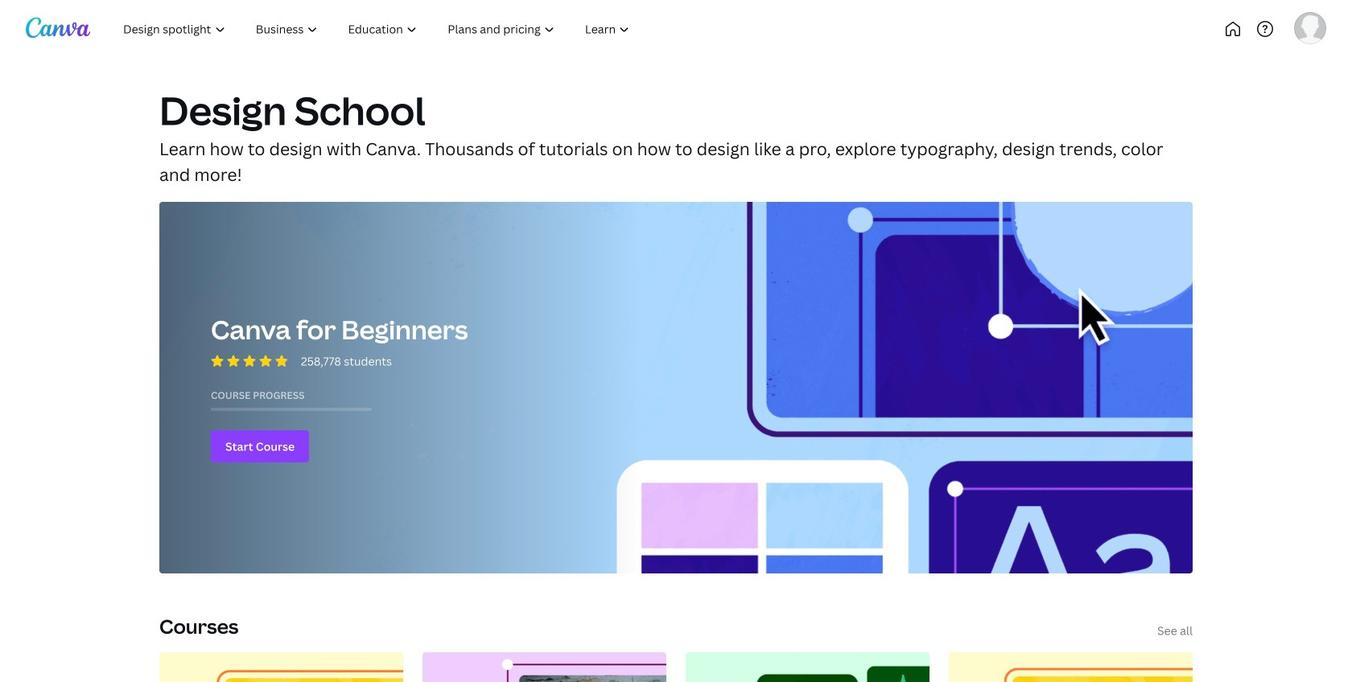 Task type: locate. For each thing, give the bounding box(es) containing it.
top level navigation element
[[109, 13, 698, 45]]



Task type: vqa. For each thing, say whether or not it's contained in the screenshot.
Search search field
no



Task type: describe. For each thing, give the bounding box(es) containing it.
print advertising image
[[686, 653, 930, 682]]

canva design skills for students image
[[949, 653, 1193, 682]]

ds lp top hero banner image image
[[159, 202, 1193, 574]]

canva pro for nonprofits image
[[423, 653, 666, 682]]

getting started with canva for education image
[[159, 653, 403, 682]]



